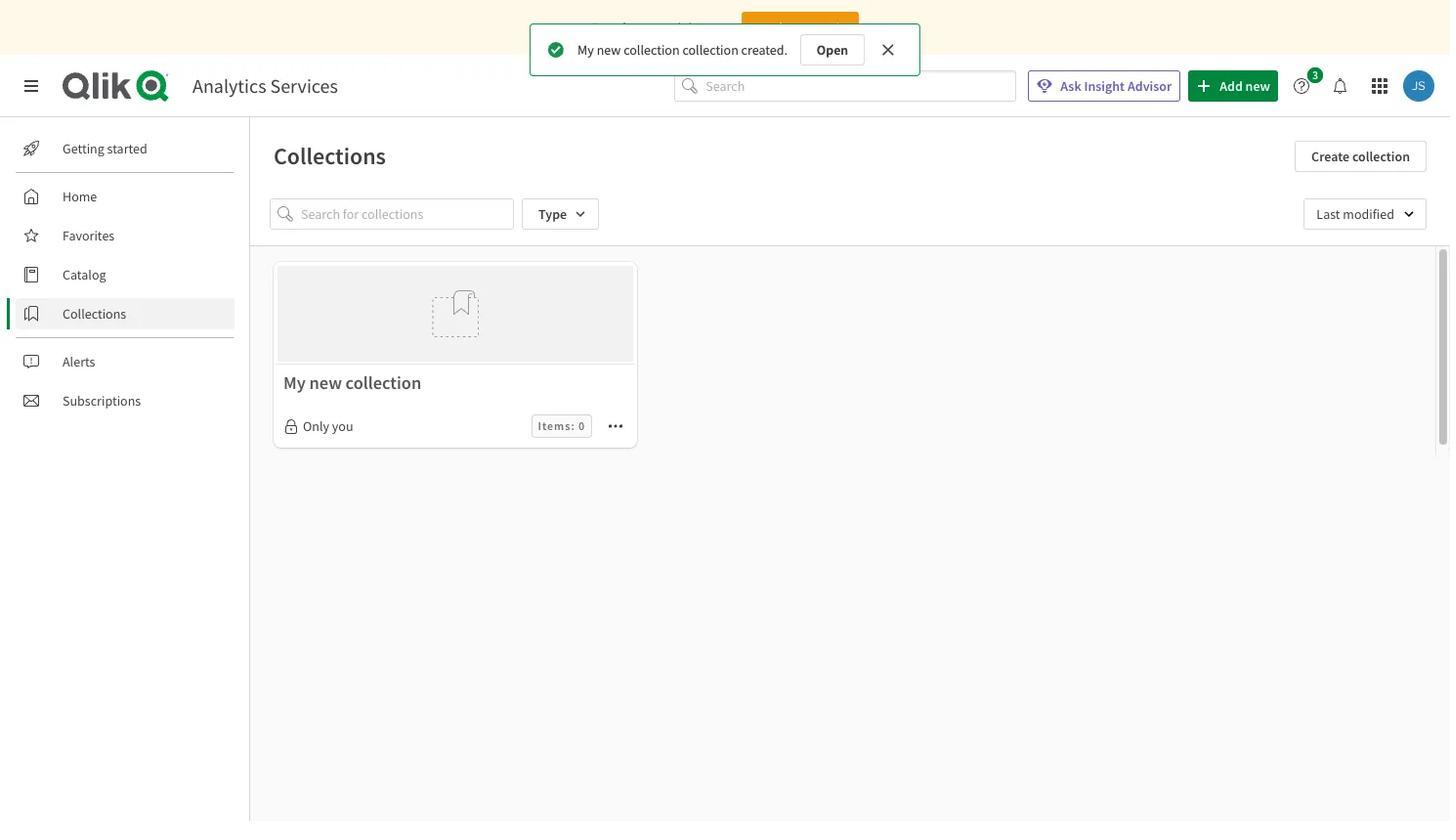 Task type: describe. For each thing, give the bounding box(es) containing it.
collections link
[[16, 298, 235, 329]]

activate
[[761, 19, 808, 36]]

create
[[1312, 148, 1350, 165]]

collections inside the navigation pane element
[[63, 305, 126, 323]]

items: 0
[[538, 419, 586, 433]]

collection inside button
[[1353, 148, 1410, 165]]

insight
[[1084, 77, 1125, 95]]

activate now! link
[[742, 12, 859, 43]]

activate now!
[[761, 19, 840, 36]]

add
[[1220, 77, 1243, 95]]

getting started
[[63, 140, 147, 157]]

add new button
[[1189, 70, 1278, 102]]

collection up the you
[[346, 372, 421, 394]]

favorites link
[[16, 220, 235, 251]]

subscriptions
[[63, 392, 141, 410]]

favorites
[[63, 227, 115, 244]]

last
[[1317, 205, 1341, 223]]

create collection
[[1312, 148, 1410, 165]]

modified
[[1343, 205, 1395, 223]]

create collection button
[[1295, 141, 1427, 172]]

my new collection
[[283, 372, 421, 394]]

add new
[[1220, 77, 1271, 95]]

my for my new collection
[[283, 372, 306, 394]]

advisor
[[1128, 77, 1172, 95]]

only you
[[303, 418, 353, 435]]

now!
[[811, 19, 840, 36]]

jacob simon image
[[1404, 70, 1435, 102]]

type
[[539, 205, 567, 223]]

Last modified field
[[1304, 198, 1427, 230]]

only
[[303, 418, 329, 435]]

getting
[[63, 140, 104, 157]]

30
[[713, 19, 726, 36]]



Task type: vqa. For each thing, say whether or not it's contained in the screenshot.
left my
yes



Task type: locate. For each thing, give the bounding box(es) containing it.
1 horizontal spatial new
[[597, 41, 621, 59]]

home
[[63, 188, 97, 205]]

filters region
[[250, 183, 1450, 245]]

1 vertical spatial collections
[[63, 305, 126, 323]]

0 vertical spatial new
[[597, 41, 621, 59]]

subscriptions link
[[16, 385, 235, 416]]

my
[[578, 41, 594, 59], [283, 372, 306, 394]]

1 horizontal spatial my
[[578, 41, 594, 59]]

new for my new collection
[[309, 372, 342, 394]]

free days remaining: 30
[[591, 19, 726, 36]]

my new collection collection created.
[[578, 41, 788, 59]]

new up only you
[[309, 372, 342, 394]]

catalog
[[63, 266, 106, 283]]

collection down 30 in the top of the page
[[683, 41, 739, 59]]

new for my new collection collection created.
[[597, 41, 621, 59]]

new inside alert
[[597, 41, 621, 59]]

new down free
[[597, 41, 621, 59]]

new inside dropdown button
[[1246, 77, 1271, 95]]

0 vertical spatial collections
[[274, 141, 386, 171]]

new right add
[[1246, 77, 1271, 95]]

open
[[817, 41, 849, 59]]

ask insight advisor button
[[1029, 70, 1181, 102]]

collections down services
[[274, 141, 386, 171]]

collection down free days remaining: 30
[[624, 41, 680, 59]]

catalog link
[[16, 259, 235, 290]]

3 button
[[1286, 67, 1329, 102]]

collections
[[274, 141, 386, 171], [63, 305, 126, 323]]

my for my new collection collection created.
[[578, 41, 594, 59]]

ask
[[1061, 77, 1082, 95]]

0
[[579, 419, 586, 433]]

1 vertical spatial my
[[283, 372, 306, 394]]

new for add new
[[1246, 77, 1271, 95]]

my up the only
[[283, 372, 306, 394]]

you
[[332, 418, 353, 435]]

analytics
[[193, 73, 266, 98]]

services
[[270, 73, 338, 98]]

analytics services
[[193, 73, 338, 98]]

last modified
[[1317, 205, 1395, 223]]

collection
[[624, 41, 680, 59], [683, 41, 739, 59], [1353, 148, 1410, 165], [346, 372, 421, 394]]

alert containing my new collection collection created.
[[530, 23, 921, 76]]

Search text field
[[706, 70, 1017, 102]]

Search for collections text field
[[301, 198, 514, 230]]

collections down catalog
[[63, 305, 126, 323]]

started
[[107, 140, 147, 157]]

created.
[[741, 41, 788, 59]]

alert
[[530, 23, 921, 76]]

type button
[[522, 198, 599, 230]]

days
[[619, 19, 645, 36]]

free
[[591, 19, 616, 36]]

my down free
[[578, 41, 594, 59]]

1 vertical spatial new
[[1246, 77, 1271, 95]]

my inside alert
[[578, 41, 594, 59]]

2 vertical spatial new
[[309, 372, 342, 394]]

1 horizontal spatial collections
[[274, 141, 386, 171]]

2 horizontal spatial new
[[1246, 77, 1271, 95]]

new
[[597, 41, 621, 59], [1246, 77, 1271, 95], [309, 372, 342, 394]]

alerts link
[[16, 346, 235, 377]]

close sidebar menu image
[[23, 78, 39, 94]]

0 horizontal spatial my
[[283, 372, 306, 394]]

0 horizontal spatial new
[[309, 372, 342, 394]]

collection right create
[[1353, 148, 1410, 165]]

ask insight advisor
[[1061, 77, 1172, 95]]

0 vertical spatial my
[[578, 41, 594, 59]]

alerts
[[63, 353, 95, 370]]

navigation pane element
[[0, 125, 249, 424]]

items:
[[538, 419, 575, 433]]

3
[[1313, 67, 1319, 82]]

getting started link
[[16, 133, 235, 164]]

0 horizontal spatial collections
[[63, 305, 126, 323]]

home link
[[16, 181, 235, 212]]

more actions image
[[608, 419, 624, 434]]

analytics services element
[[193, 73, 338, 98]]

remaining:
[[648, 19, 710, 36]]

searchbar element
[[675, 70, 1017, 102]]

open button
[[800, 34, 865, 65]]



